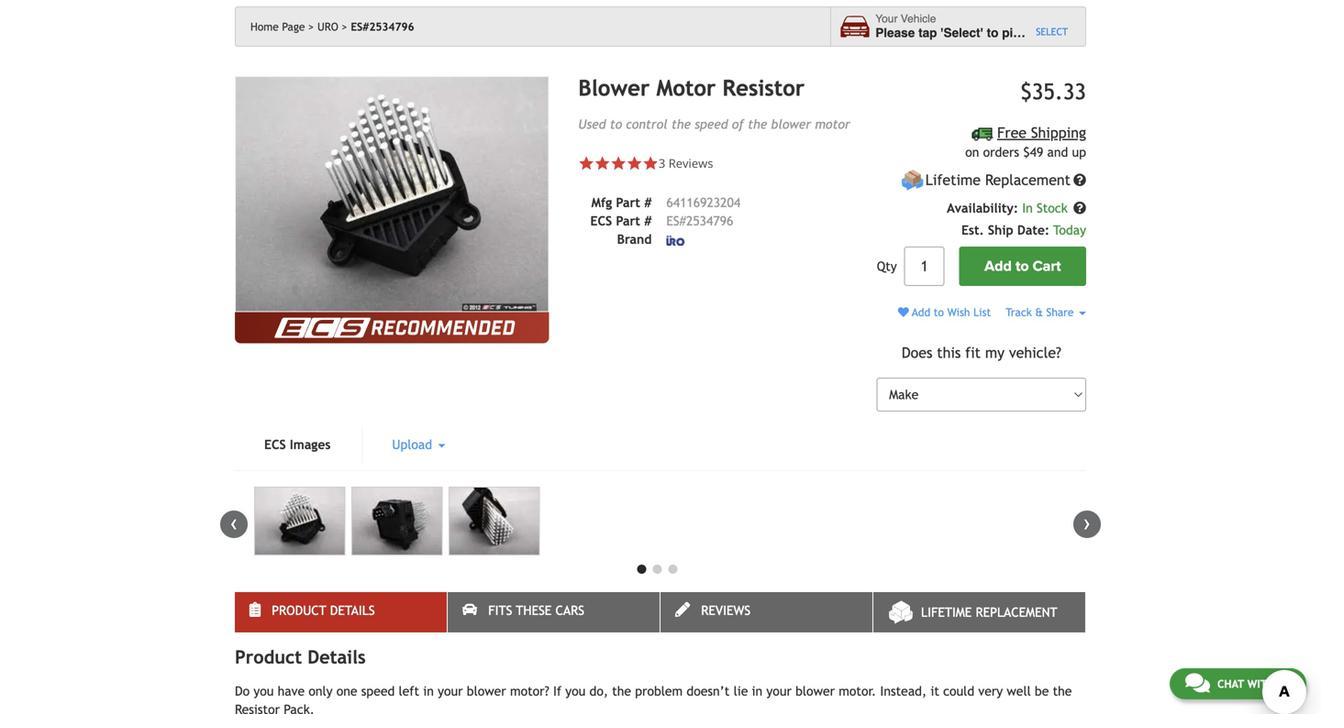 Task type: locate. For each thing, give the bounding box(es) containing it.
in right the left
[[423, 685, 434, 699]]

add down ship
[[985, 258, 1012, 275]]

in right lie
[[752, 685, 763, 699]]

add
[[985, 258, 1012, 275], [912, 306, 931, 319]]

0 horizontal spatial resistor
[[235, 703, 280, 715]]

1 your from the left
[[438, 685, 463, 699]]

1 vertical spatial add
[[912, 306, 931, 319]]

1 horizontal spatial you
[[566, 685, 586, 699]]

to for used to control the speed of the blower motor
[[610, 117, 622, 132]]

replacement
[[985, 172, 1071, 189], [976, 606, 1058, 621]]

comments image
[[1186, 673, 1210, 695]]

None text field
[[905, 247, 945, 286]]

to left pick
[[987, 26, 999, 40]]

part inside 64116923204 ecs part #
[[616, 214, 641, 228]]

lifetime up it
[[921, 606, 972, 621]]

speed left of at the right of page
[[695, 117, 728, 132]]

1 vertical spatial part
[[616, 214, 641, 228]]

blower left motor? on the bottom left of the page
[[467, 685, 506, 699]]

mfg part #
[[592, 195, 652, 210]]

star image down the used
[[579, 155, 595, 172]]

3 reviews link
[[659, 155, 713, 172]]

ecs down mfg
[[591, 214, 612, 228]]

motor
[[815, 117, 850, 132]]

0 horizontal spatial you
[[254, 685, 274, 699]]

does this fit my vehicle?
[[902, 344, 1062, 361]]

blower
[[771, 117, 811, 132], [467, 685, 506, 699], [796, 685, 835, 699]]

you right do
[[254, 685, 274, 699]]

share
[[1047, 306, 1074, 319]]

images
[[290, 438, 331, 453]]

chat
[[1218, 678, 1244, 691]]

1 horizontal spatial your
[[767, 685, 792, 699]]

0 horizontal spatial star image
[[579, 155, 595, 172]]

0 horizontal spatial speed
[[361, 685, 395, 699]]

motor.
[[839, 685, 877, 699]]

stock
[[1037, 201, 1068, 216]]

speed inside the do you have only one speed left in your blower motor? if you do, the problem doesn't lie in your blower motor. instead, it could very well be the resistor pack.
[[361, 685, 395, 699]]

1 vertical spatial resistor
[[235, 703, 280, 715]]

es#2534796 - 64116923204 - blower motor resistor - used to control the speed of the blower motor - uro - bmw image
[[235, 76, 549, 312], [254, 487, 345, 556], [351, 487, 443, 556], [449, 487, 540, 556]]

star image
[[595, 155, 611, 172], [627, 155, 643, 172], [643, 155, 659, 172]]

1 horizontal spatial add
[[985, 258, 1012, 275]]

2 you from the left
[[566, 685, 586, 699]]

0 vertical spatial resistor
[[723, 75, 805, 101]]

0 vertical spatial speed
[[695, 117, 728, 132]]

resistor up of at the right of page
[[723, 75, 805, 101]]

replacement up in
[[985, 172, 1071, 189]]

do,
[[590, 685, 608, 699]]

it
[[931, 685, 940, 699]]

star image up mfg
[[595, 155, 611, 172]]

ship
[[988, 223, 1014, 238]]

lifetime replacement
[[926, 172, 1071, 189], [921, 606, 1058, 621]]

0 horizontal spatial add
[[912, 306, 931, 319]]

1 star image from the left
[[595, 155, 611, 172]]

0 vertical spatial part
[[616, 195, 641, 210]]

# up 'brand'
[[644, 214, 652, 228]]

1 vertical spatial product details
[[235, 647, 366, 669]]

2 # from the top
[[644, 214, 652, 228]]

to left the cart
[[1016, 258, 1029, 275]]

1 horizontal spatial resistor
[[723, 75, 805, 101]]

problem
[[635, 685, 683, 699]]

mfg
[[592, 195, 612, 210]]

0 vertical spatial add
[[985, 258, 1012, 275]]

1 horizontal spatial speed
[[695, 117, 728, 132]]

a
[[1031, 26, 1038, 40]]

to right the used
[[610, 117, 622, 132]]

product details
[[272, 604, 375, 619], [235, 647, 366, 669]]

resistor
[[723, 75, 805, 101], [235, 703, 280, 715]]

to for add to cart
[[1016, 258, 1029, 275]]

in
[[1023, 201, 1033, 216]]

lie
[[734, 685, 748, 699]]

the right control
[[672, 117, 691, 132]]

uro link
[[317, 20, 348, 33]]

lifetime replacement down orders on the right of page
[[926, 172, 1071, 189]]

the right do,
[[612, 685, 631, 699]]

#
[[644, 195, 652, 210], [644, 214, 652, 228]]

0 horizontal spatial your
[[438, 685, 463, 699]]

product details up have on the left of page
[[235, 647, 366, 669]]

part right mfg
[[616, 195, 641, 210]]

# inside 64116923204 ecs part #
[[644, 214, 652, 228]]

question circle image
[[1074, 174, 1087, 187]]

speed
[[695, 117, 728, 132], [361, 685, 395, 699]]

3
[[659, 155, 666, 172]]

1 horizontal spatial ecs
[[591, 214, 612, 228]]

3 star image from the left
[[643, 155, 659, 172]]

your right the left
[[438, 685, 463, 699]]

0 vertical spatial ecs
[[591, 214, 612, 228]]

part
[[616, 195, 641, 210], [616, 214, 641, 228]]

this
[[937, 344, 961, 361]]

the
[[672, 117, 691, 132], [748, 117, 767, 132], [612, 685, 631, 699], [1053, 685, 1072, 699]]

1 vertical spatial lifetime
[[921, 606, 972, 621]]

lifetime replacement up very
[[921, 606, 1058, 621]]

blower left motor.
[[796, 685, 835, 699]]

vehicle
[[901, 13, 936, 25]]

up
[[1072, 145, 1087, 160]]

star image left 3
[[627, 155, 643, 172]]

this product is lifetime replacement eligible image
[[901, 169, 924, 192]]

home page link
[[251, 20, 314, 33]]

ecs left images
[[264, 438, 286, 453]]

reviews
[[669, 155, 713, 172], [701, 604, 751, 619]]

2534796
[[686, 214, 734, 228]]

page
[[282, 20, 305, 33]]

to left wish
[[934, 306, 944, 319]]

reviews right 3
[[669, 155, 713, 172]]

cart
[[1033, 258, 1061, 275]]

today
[[1054, 223, 1087, 238]]

&
[[1036, 306, 1043, 319]]

3 reviews
[[659, 155, 713, 172]]

you right if
[[566, 685, 586, 699]]

product
[[272, 604, 326, 619], [235, 647, 302, 669]]

ecs images link
[[235, 427, 360, 464]]

star image up mfg part #
[[611, 155, 627, 172]]

add for add to cart
[[985, 258, 1012, 275]]

0 vertical spatial details
[[330, 604, 375, 619]]

resistor down do
[[235, 703, 280, 715]]

reviews up lie
[[701, 604, 751, 619]]

resistor inside the do you have only one speed left in your blower motor? if you do, the problem doesn't lie in your blower motor. instead, it could very well be the resistor pack.
[[235, 703, 280, 715]]

you
[[254, 685, 274, 699], [566, 685, 586, 699]]

product details up only
[[272, 604, 375, 619]]

1 vertical spatial speed
[[361, 685, 395, 699]]

star image
[[579, 155, 595, 172], [611, 155, 627, 172]]

1 vertical spatial replacement
[[976, 606, 1058, 621]]

2 your from the left
[[767, 685, 792, 699]]

to inside button
[[1016, 258, 1029, 275]]

availability:
[[947, 201, 1019, 216]]

1 you from the left
[[254, 685, 274, 699]]

speed left the left
[[361, 685, 395, 699]]

1 vertical spatial #
[[644, 214, 652, 228]]

lifetime
[[926, 172, 981, 189], [921, 606, 972, 621]]

control
[[626, 117, 668, 132]]

es# 2534796 brand
[[617, 214, 734, 247]]

add to wish list link
[[898, 306, 991, 319]]

# up es# 2534796 brand
[[644, 195, 652, 210]]

0 horizontal spatial in
[[423, 685, 434, 699]]

0 horizontal spatial ecs
[[264, 438, 286, 453]]

add inside button
[[985, 258, 1012, 275]]

ecs
[[591, 214, 612, 228], [264, 438, 286, 453]]

free shipping image
[[972, 128, 994, 141]]

add right heart 'image'
[[912, 306, 931, 319]]

part up 'brand'
[[616, 214, 641, 228]]

star image down control
[[643, 155, 659, 172]]

1 horizontal spatial star image
[[611, 155, 627, 172]]

1 # from the top
[[644, 195, 652, 210]]

2 part from the top
[[616, 214, 641, 228]]

track
[[1006, 306, 1032, 319]]

1 vertical spatial ecs
[[264, 438, 286, 453]]

‹
[[230, 511, 238, 536]]

add for add to wish list
[[912, 306, 931, 319]]

add to cart
[[985, 258, 1061, 275]]

pick
[[1002, 26, 1027, 40]]

64116923204
[[667, 195, 741, 210]]

track & share
[[1006, 306, 1077, 319]]

1 in from the left
[[423, 685, 434, 699]]

0 vertical spatial #
[[644, 195, 652, 210]]

in
[[423, 685, 434, 699], [752, 685, 763, 699]]

1 part from the top
[[616, 195, 641, 210]]

0 vertical spatial lifetime
[[926, 172, 981, 189]]

ecs tuning recommends this product. image
[[235, 312, 549, 344]]

replacement up well
[[976, 606, 1058, 621]]

lifetime down on
[[926, 172, 981, 189]]

do you have only one speed left in your blower motor? if you do, the problem doesn't lie in your blower motor. instead, it could very well be the resistor pack.
[[235, 685, 1072, 715]]

your right lie
[[767, 685, 792, 699]]

35.33
[[1032, 79, 1087, 105]]

1 horizontal spatial in
[[752, 685, 763, 699]]

shipping
[[1031, 124, 1087, 141]]



Task type: vqa. For each thing, say whether or not it's contained in the screenshot.
Availability: In Stock
yes



Task type: describe. For each thing, give the bounding box(es) containing it.
does
[[902, 344, 933, 361]]

$49
[[1023, 145, 1044, 160]]

your
[[876, 13, 898, 25]]

do
[[235, 685, 250, 699]]

64116923204 ecs part #
[[591, 195, 741, 228]]

fits these cars link
[[448, 593, 660, 633]]

select
[[1036, 26, 1068, 38]]

product details link
[[235, 593, 447, 633]]

lifetime replacement link
[[874, 593, 1086, 633]]

the right be
[[1053, 685, 1072, 699]]

es#2534796
[[351, 20, 414, 33]]

to inside your vehicle please tap 'select' to pick a vehicle
[[987, 26, 999, 40]]

1 vertical spatial reviews
[[701, 604, 751, 619]]

est.
[[962, 223, 984, 238]]

2 star image from the left
[[611, 155, 627, 172]]

0 vertical spatial product details
[[272, 604, 375, 619]]

'select'
[[941, 26, 984, 40]]

›
[[1084, 511, 1091, 536]]

select link
[[1036, 25, 1068, 40]]

please
[[876, 26, 915, 40]]

if
[[553, 685, 562, 699]]

add to cart button
[[960, 247, 1087, 286]]

brand
[[617, 232, 652, 247]]

1 vertical spatial lifetime replacement
[[921, 606, 1058, 621]]

availability: in stock
[[947, 201, 1072, 216]]

qty
[[877, 259, 897, 274]]

my
[[985, 344, 1005, 361]]

of
[[732, 117, 744, 132]]

2 in from the left
[[752, 685, 763, 699]]

vehicle?
[[1009, 344, 1062, 361]]

wish
[[948, 306, 970, 319]]

free
[[997, 124, 1027, 141]]

ecs inside 64116923204 ecs part #
[[591, 214, 612, 228]]

blower
[[579, 75, 650, 101]]

home page
[[251, 20, 305, 33]]

0 vertical spatial replacement
[[985, 172, 1071, 189]]

blower motor resistor
[[579, 75, 805, 101]]

0 vertical spatial lifetime replacement
[[926, 172, 1071, 189]]

reviews link
[[661, 593, 873, 633]]

› link
[[1074, 511, 1101, 539]]

0 vertical spatial product
[[272, 604, 326, 619]]

motor?
[[510, 685, 549, 699]]

‹ link
[[220, 511, 248, 539]]

your vehicle please tap 'select' to pick a vehicle
[[876, 13, 1083, 40]]

only
[[309, 685, 333, 699]]

date:
[[1018, 223, 1050, 238]]

chat with us
[[1218, 678, 1291, 691]]

list
[[974, 306, 991, 319]]

0 vertical spatial reviews
[[669, 155, 713, 172]]

1 vertical spatial product
[[235, 647, 302, 669]]

es#
[[667, 214, 686, 228]]

fits these cars
[[488, 604, 585, 619]]

upload
[[392, 438, 436, 453]]

well
[[1007, 685, 1031, 699]]

with
[[1248, 678, 1275, 691]]

est. ship date: today
[[962, 223, 1087, 238]]

replacement inside lifetime replacement link
[[976, 606, 1058, 621]]

be
[[1035, 685, 1049, 699]]

ecs images
[[264, 438, 331, 453]]

free shipping on orders $49 and up
[[966, 124, 1087, 160]]

the right of at the right of page
[[748, 117, 767, 132]]

one
[[337, 685, 357, 699]]

2 star image from the left
[[627, 155, 643, 172]]

uro
[[317, 20, 338, 33]]

upload button
[[363, 427, 475, 464]]

1 star image from the left
[[579, 155, 595, 172]]

uro image
[[667, 236, 690, 246]]

question circle image
[[1074, 202, 1087, 215]]

and
[[1048, 145, 1068, 160]]

orders
[[983, 145, 1020, 160]]

blower left motor
[[771, 117, 811, 132]]

tap
[[919, 26, 937, 40]]

add to wish list
[[909, 306, 991, 319]]

motor
[[657, 75, 716, 101]]

home
[[251, 20, 279, 33]]

very
[[979, 685, 1003, 699]]

to for add to wish list
[[934, 306, 944, 319]]

used to control the speed of the blower motor
[[579, 117, 850, 132]]

pack.
[[284, 703, 315, 715]]

chat with us link
[[1170, 669, 1307, 700]]

used
[[579, 117, 606, 132]]

heart image
[[898, 307, 909, 318]]

left
[[399, 685, 419, 699]]

track & share button
[[1006, 306, 1087, 319]]

doesn't
[[687, 685, 730, 699]]

have
[[278, 685, 305, 699]]

fits
[[488, 604, 512, 619]]

1 vertical spatial details
[[308, 647, 366, 669]]

could
[[943, 685, 975, 699]]

fit
[[966, 344, 981, 361]]

us
[[1278, 678, 1291, 691]]



